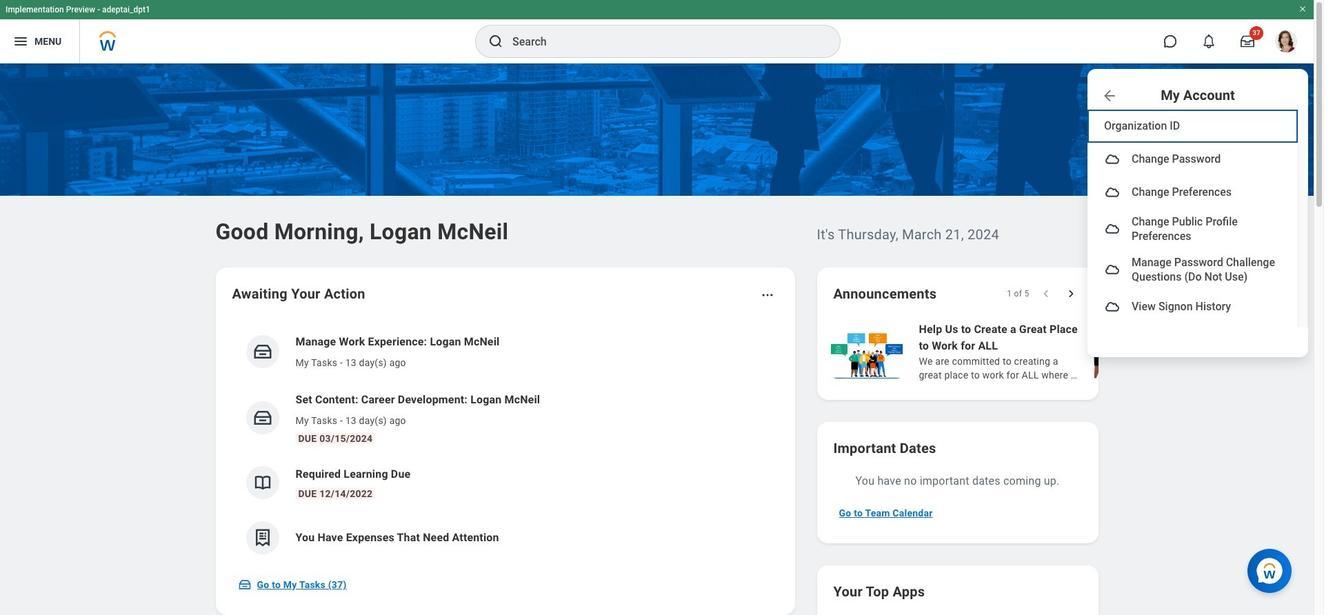 Task type: locate. For each thing, give the bounding box(es) containing it.
inbox large image
[[1241, 35, 1255, 48]]

avatar image for first menu item from the bottom of the page
[[1105, 299, 1121, 315]]

0 horizontal spatial list
[[232, 323, 779, 566]]

banner
[[0, 0, 1314, 357]]

5 avatar image from the top
[[1105, 299, 1121, 315]]

inbox image
[[252, 408, 273, 428]]

4 avatar image from the top
[[1105, 262, 1121, 278]]

3 menu item from the top
[[1088, 209, 1299, 250]]

1 avatar image from the top
[[1105, 151, 1121, 168]]

search image
[[488, 33, 504, 50]]

0 vertical spatial inbox image
[[252, 342, 273, 362]]

justify image
[[12, 33, 29, 50]]

avatar image
[[1105, 151, 1121, 168], [1105, 184, 1121, 201], [1105, 221, 1121, 238], [1105, 262, 1121, 278], [1105, 299, 1121, 315]]

1 menu item from the top
[[1088, 143, 1299, 176]]

3 avatar image from the top
[[1105, 221, 1121, 238]]

1 horizontal spatial inbox image
[[252, 342, 273, 362]]

chevron left small image
[[1040, 287, 1053, 301]]

close environment banner image
[[1299, 5, 1308, 13]]

0 horizontal spatial inbox image
[[238, 578, 252, 592]]

list
[[828, 320, 1325, 384], [232, 323, 779, 566]]

status
[[1008, 288, 1030, 299]]

avatar image for third menu item from the top
[[1105, 221, 1121, 238]]

main content
[[0, 63, 1325, 615]]

inbox image
[[252, 342, 273, 362], [238, 578, 252, 592]]

book open image
[[252, 473, 273, 493]]

1 vertical spatial inbox image
[[238, 578, 252, 592]]

menu item
[[1088, 143, 1299, 176], [1088, 176, 1299, 209], [1088, 209, 1299, 250], [1088, 250, 1299, 290], [1088, 290, 1299, 323]]

menu
[[1088, 106, 1309, 328]]

2 avatar image from the top
[[1105, 184, 1121, 201]]

chevron right small image
[[1064, 287, 1078, 301]]

back image
[[1102, 87, 1119, 104]]

avatar image for 2nd menu item from the top of the page
[[1105, 184, 1121, 201]]



Task type: describe. For each thing, give the bounding box(es) containing it.
avatar image for 5th menu item from the bottom of the page
[[1105, 151, 1121, 168]]

5 menu item from the top
[[1088, 290, 1299, 323]]

Search Workday  search field
[[513, 26, 812, 57]]

2 menu item from the top
[[1088, 176, 1299, 209]]

avatar image for second menu item from the bottom of the page
[[1105, 262, 1121, 278]]

4 menu item from the top
[[1088, 250, 1299, 290]]

notifications large image
[[1203, 35, 1216, 48]]

dashboard expenses image
[[252, 528, 273, 549]]

logan mcneil image
[[1276, 30, 1298, 52]]

1 horizontal spatial list
[[828, 320, 1325, 384]]



Task type: vqa. For each thing, say whether or not it's contained in the screenshot.
search image
yes



